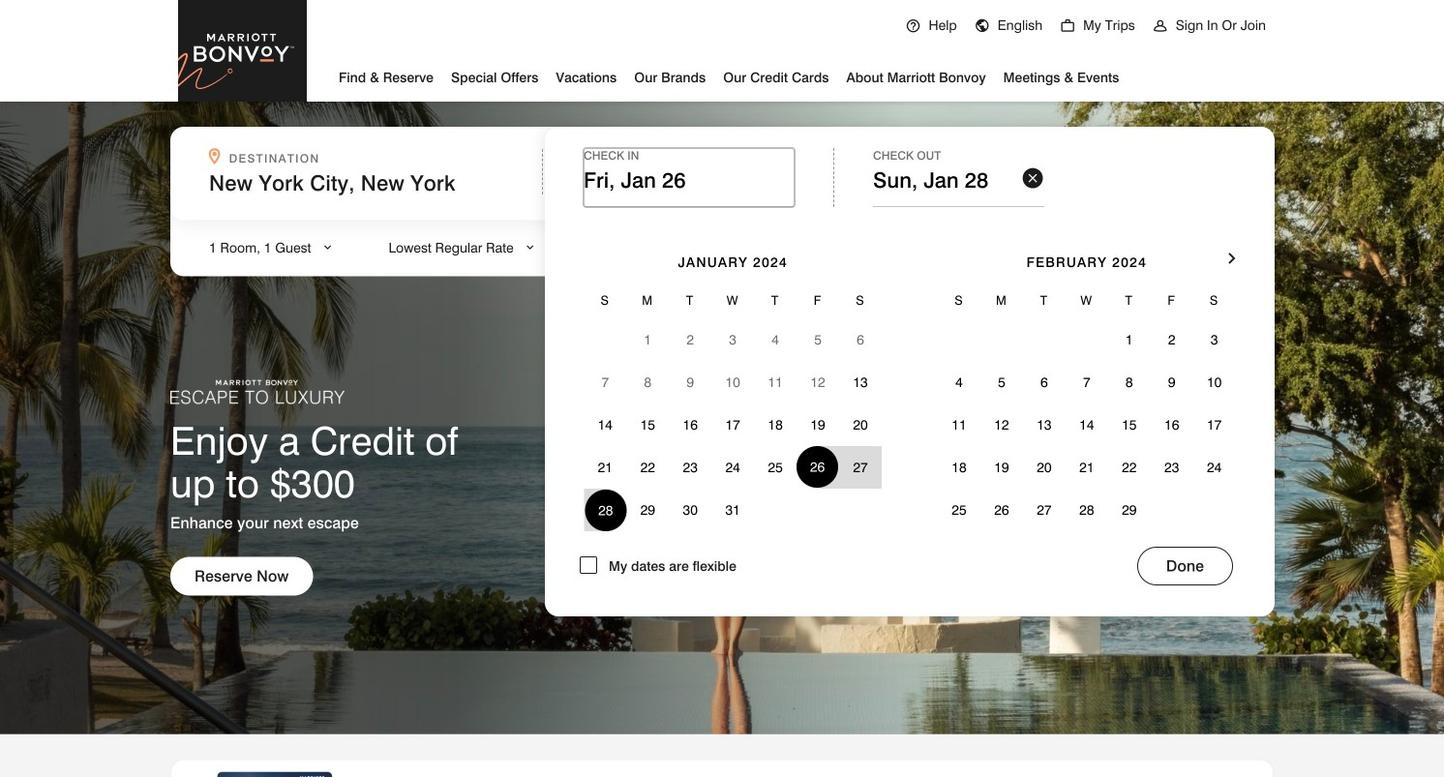 Task type: describe. For each thing, give the bounding box(es) containing it.
thu jan 04 2024 cell
[[754, 318, 797, 361]]

thu jan 11 2024 cell
[[754, 361, 797, 404]]

2 round image from the left
[[1060, 18, 1075, 34]]

dropdown down image
[[321, 240, 334, 256]]

mon jan 01 2024 cell
[[626, 318, 669, 361]]

sat jan 06 2024 cell
[[839, 318, 882, 361]]

fri jan 05 2024 cell
[[797, 318, 839, 361]]

wed jan 10 2024 cell
[[712, 361, 754, 404]]

1 grid from the left
[[584, 226, 882, 531]]

2 grid from the left
[[938, 226, 1236, 531]]

marriott bonvoy boundless® credit card from chase image
[[195, 772, 355, 777]]

1 row group from the left
[[584, 318, 882, 531]]

dropdown down image
[[523, 240, 537, 256]]

Where can we take you? text field
[[209, 170, 505, 196]]

fri jan 12 2024 cell
[[797, 361, 839, 404]]



Task type: vqa. For each thing, say whether or not it's contained in the screenshot.
Rooms & Guests
no



Task type: locate. For each thing, give the bounding box(es) containing it.
mon jan 08 2024 cell
[[626, 361, 669, 404]]

0 horizontal spatial grid
[[584, 226, 882, 531]]

wed jan 03 2024 cell
[[712, 318, 754, 361]]

2 row group from the left
[[938, 318, 1236, 531]]

1 horizontal spatial grid
[[938, 226, 1236, 531]]

grid
[[584, 226, 882, 531], [938, 226, 1236, 531]]

1 round image from the left
[[905, 18, 921, 34]]

round image
[[974, 18, 990, 34]]

row group
[[584, 318, 882, 531], [938, 318, 1236, 531]]

1 horizontal spatial round image
[[1060, 18, 1075, 34]]

round image
[[905, 18, 921, 34], [1060, 18, 1075, 34], [1152, 18, 1168, 34]]

sun jan 07 2024 cell
[[584, 361, 626, 404]]

0 horizontal spatial row group
[[584, 318, 882, 531]]

1 horizontal spatial row group
[[938, 318, 1236, 531]]

tue jan 02 2024 cell
[[669, 318, 712, 361]]

tue jan 09 2024 cell
[[669, 361, 712, 404]]

None search field
[[170, 127, 1275, 617]]

0 horizontal spatial round image
[[905, 18, 921, 34]]

3 round image from the left
[[1152, 18, 1168, 34]]

destination field
[[209, 170, 530, 196]]

marriott bonvoy escape to luxury logo image
[[170, 353, 345, 404]]

2 horizontal spatial round image
[[1152, 18, 1168, 34]]

row
[[584, 282, 882, 318], [938, 282, 1236, 318], [584, 318, 882, 361], [938, 318, 1236, 361], [584, 361, 882, 404], [938, 361, 1236, 404], [584, 404, 882, 446], [938, 404, 1236, 446], [584, 446, 882, 489], [938, 446, 1236, 489], [584, 489, 882, 531], [938, 489, 1236, 531]]



